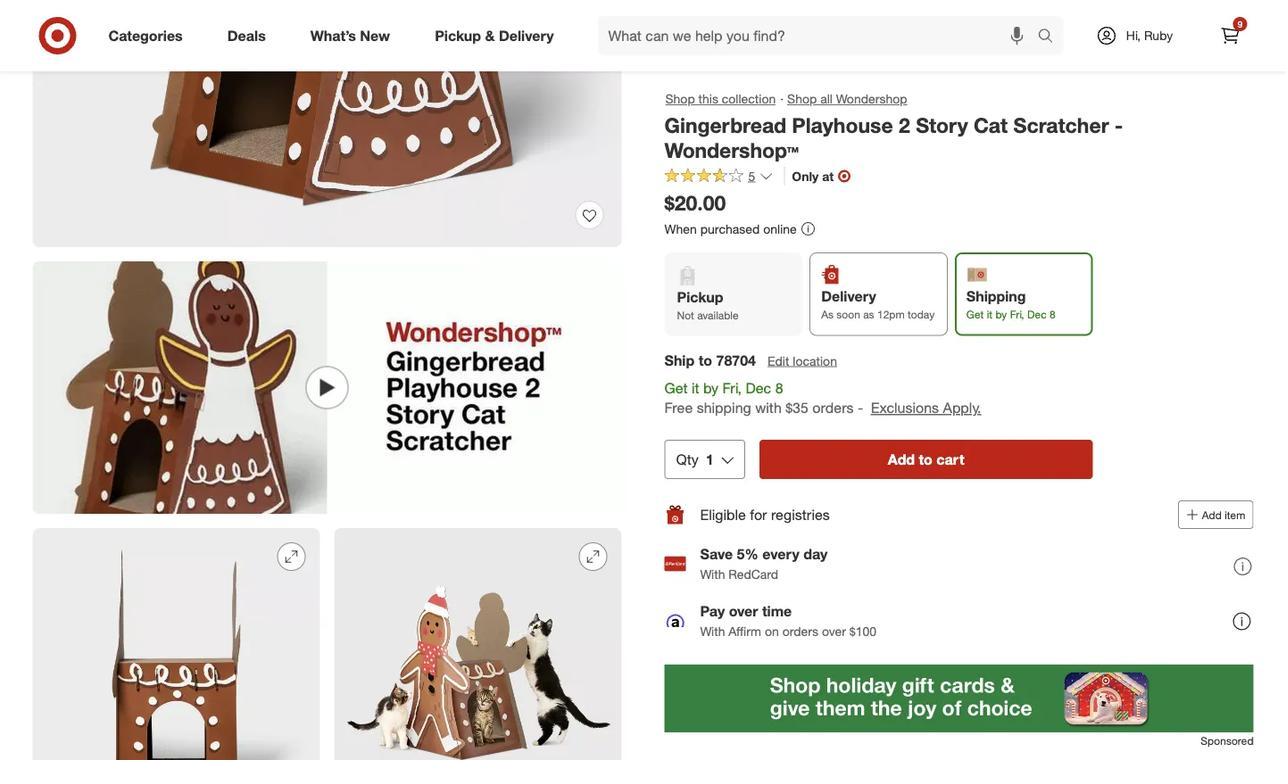 Task type: vqa. For each thing, say whether or not it's contained in the screenshot.
Ubisoft in the top of the page
no



Task type: describe. For each thing, give the bounding box(es) containing it.
edit location
[[768, 353, 837, 368]]

&
[[485, 27, 495, 44]]

time
[[762, 603, 792, 620]]

redcard
[[729, 566, 778, 582]]

search button
[[1030, 16, 1072, 59]]

fri, inside get it by fri, dec 8 free shipping with $35 orders - exclusions apply.
[[723, 379, 742, 397]]

by inside get it by fri, dec 8 free shipping with $35 orders - exclusions apply.
[[703, 379, 719, 397]]

add to cart
[[888, 451, 964, 468]]

pickup not available
[[677, 288, 739, 322]]

pickup & delivery
[[435, 27, 554, 44]]

registries
[[771, 506, 830, 524]]

hi,
[[1126, 28, 1141, 43]]

to for add
[[919, 451, 933, 468]]

gingerbread
[[664, 112, 786, 137]]

save
[[700, 546, 733, 563]]

get inside shipping get it by fri, dec 8
[[966, 308, 984, 321]]

with inside save 5% every day with redcard
[[700, 566, 725, 582]]

0 horizontal spatial over
[[729, 603, 758, 620]]

$35
[[786, 400, 809, 417]]

shipping get it by fri, dec 8
[[966, 288, 1056, 321]]

delivery inside delivery as soon as 12pm today
[[821, 288, 876, 305]]

gingerbread playhouse 2 story cat scratcher - wondershop&#8482;, 3 of 8 image
[[33, 529, 320, 760]]

shop this collection link
[[664, 89, 777, 109]]

12pm
[[877, 308, 905, 321]]

add item
[[1202, 508, 1246, 522]]

qty
[[676, 451, 699, 468]]

only
[[792, 168, 819, 184]]

search
[[1030, 29, 1072, 46]]

wondershop™
[[664, 138, 799, 163]]

delivery as soon as 12pm today
[[821, 288, 935, 321]]

pickup for not
[[677, 288, 723, 306]]

add for add to cart
[[888, 451, 915, 468]]

it inside shipping get it by fri, dec 8
[[987, 308, 993, 321]]

location
[[793, 353, 837, 368]]

gingerbread playhouse 2 story cat scratcher - wondershop&#8482;, 4 of 8 image
[[334, 529, 622, 760]]

as
[[863, 308, 874, 321]]

story
[[916, 112, 968, 137]]

cart
[[937, 451, 964, 468]]

exclusions apply. link
[[871, 400, 981, 417]]

edit location button
[[767, 351, 838, 371]]

orders inside get it by fri, dec 8 free shipping with $35 orders - exclusions apply.
[[813, 400, 854, 417]]

gingerbread playhouse 2 story cat scratcher - wondershop™
[[664, 112, 1123, 163]]

shipping
[[697, 400, 751, 417]]

with
[[755, 400, 782, 417]]

advertisement region
[[664, 665, 1254, 733]]

apply.
[[943, 400, 981, 417]]

add for add item
[[1202, 508, 1222, 522]]

shipping
[[966, 288, 1026, 305]]

1
[[706, 451, 714, 468]]

affirm
[[729, 624, 761, 639]]

1 vertical spatial over
[[822, 624, 846, 639]]

free
[[664, 400, 693, 417]]

5
[[748, 168, 755, 184]]

shop for shop this collection
[[665, 91, 695, 107]]

today
[[908, 308, 935, 321]]

ship
[[664, 352, 695, 369]]

collection
[[722, 91, 776, 107]]

save 5% every day with redcard
[[700, 546, 828, 582]]

it inside get it by fri, dec 8 free shipping with $35 orders - exclusions apply.
[[692, 379, 699, 397]]

this
[[698, 91, 718, 107]]

dec inside shipping get it by fri, dec 8
[[1027, 308, 1047, 321]]

$100
[[849, 624, 876, 639]]

deals
[[227, 27, 266, 44]]

only at
[[792, 168, 834, 184]]

orders inside pay over time with affirm on orders over $100
[[782, 624, 818, 639]]

what's new
[[310, 27, 390, 44]]

9
[[1238, 18, 1243, 29]]

dec inside get it by fri, dec 8 free shipping with $35 orders - exclusions apply.
[[746, 379, 771, 397]]

pickup & delivery link
[[420, 16, 576, 55]]

hi, ruby
[[1126, 28, 1173, 43]]

8 inside shipping get it by fri, dec 8
[[1050, 308, 1056, 321]]

ship to 78704
[[664, 352, 756, 369]]

edit
[[768, 353, 789, 368]]

for
[[750, 506, 767, 524]]

as
[[821, 308, 834, 321]]



Task type: locate. For each thing, give the bounding box(es) containing it.
orders right $35
[[813, 400, 854, 417]]

0 vertical spatial delivery
[[499, 27, 554, 44]]

5 link
[[664, 167, 773, 188]]

1 vertical spatial get
[[664, 379, 688, 397]]

fri,
[[1010, 308, 1024, 321], [723, 379, 742, 397]]

fri, inside shipping get it by fri, dec 8
[[1010, 308, 1024, 321]]

to
[[699, 352, 712, 369], [919, 451, 933, 468]]

ruby
[[1144, 28, 1173, 43]]

get up free
[[664, 379, 688, 397]]

add left item
[[1202, 508, 1222, 522]]

to inside button
[[919, 451, 933, 468]]

with inside pay over time with affirm on orders over $100
[[700, 624, 725, 639]]

pickup inside the pickup not available
[[677, 288, 723, 306]]

with down save
[[700, 566, 725, 582]]

pickup up not
[[677, 288, 723, 306]]

0 vertical spatial add
[[888, 451, 915, 468]]

by up shipping
[[703, 379, 719, 397]]

0 horizontal spatial by
[[703, 379, 719, 397]]

at
[[822, 168, 834, 184]]

1 horizontal spatial pickup
[[677, 288, 723, 306]]

available
[[697, 309, 739, 322]]

when purchased online
[[664, 221, 797, 236]]

1 vertical spatial dec
[[746, 379, 771, 397]]

1 shop from the left
[[665, 91, 695, 107]]

1 horizontal spatial fri,
[[1010, 308, 1024, 321]]

0 horizontal spatial dec
[[746, 379, 771, 397]]

0 vertical spatial dec
[[1027, 308, 1047, 321]]

add item button
[[1178, 501, 1254, 529]]

get inside get it by fri, dec 8 free shipping with $35 orders - exclusions apply.
[[664, 379, 688, 397]]

dec
[[1027, 308, 1047, 321], [746, 379, 771, 397]]

8 inside get it by fri, dec 8 free shipping with $35 orders - exclusions apply.
[[775, 379, 783, 397]]

1 horizontal spatial 8
[[1050, 308, 1056, 321]]

what's new link
[[295, 16, 412, 55]]

1 with from the top
[[700, 566, 725, 582]]

2 with from the top
[[700, 624, 725, 639]]

8
[[1050, 308, 1056, 321], [775, 379, 783, 397]]

get it by fri, dec 8 free shipping with $35 orders - exclusions apply.
[[664, 379, 981, 417]]

shop left 'this'
[[665, 91, 695, 107]]

0 vertical spatial orders
[[813, 400, 854, 417]]

0 horizontal spatial delivery
[[499, 27, 554, 44]]

on
[[765, 624, 779, 639]]

by down 'shipping'
[[996, 308, 1007, 321]]

cat
[[974, 112, 1008, 137]]

not
[[677, 309, 694, 322]]

online
[[763, 221, 797, 236]]

wondershop
[[836, 91, 907, 107]]

0 horizontal spatial fri,
[[723, 379, 742, 397]]

shop this collection
[[665, 91, 776, 107]]

what's
[[310, 27, 356, 44]]

delivery
[[499, 27, 554, 44], [821, 288, 876, 305]]

shop left all
[[787, 91, 817, 107]]

pickup for &
[[435, 27, 481, 44]]

1 vertical spatial add
[[1202, 508, 1222, 522]]

- left the exclusions
[[858, 400, 863, 417]]

add inside add to cart button
[[888, 451, 915, 468]]

exclusions
[[871, 400, 939, 417]]

1 vertical spatial orders
[[782, 624, 818, 639]]

0 vertical spatial fri,
[[1010, 308, 1024, 321]]

delivery up soon
[[821, 288, 876, 305]]

qty 1
[[676, 451, 714, 468]]

it
[[987, 308, 993, 321], [692, 379, 699, 397]]

0 vertical spatial over
[[729, 603, 758, 620]]

0 horizontal spatial pickup
[[435, 27, 481, 44]]

to for ship
[[699, 352, 712, 369]]

1 horizontal spatial -
[[1115, 112, 1123, 137]]

day
[[803, 546, 828, 563]]

get down 'shipping'
[[966, 308, 984, 321]]

1 horizontal spatial add
[[1202, 508, 1222, 522]]

1 vertical spatial -
[[858, 400, 863, 417]]

over up the affirm
[[729, 603, 758, 620]]

- right 'scratcher'
[[1115, 112, 1123, 137]]

to right ship
[[699, 352, 712, 369]]

with
[[700, 566, 725, 582], [700, 624, 725, 639]]

add inside add item button
[[1202, 508, 1222, 522]]

1 vertical spatial to
[[919, 451, 933, 468]]

pickup left the &
[[435, 27, 481, 44]]

get
[[966, 308, 984, 321], [664, 379, 688, 397]]

1 vertical spatial delivery
[[821, 288, 876, 305]]

add
[[888, 451, 915, 468], [1202, 508, 1222, 522]]

delivery right the &
[[499, 27, 554, 44]]

fri, up shipping
[[723, 379, 742, 397]]

fri, down 'shipping'
[[1010, 308, 1024, 321]]

deals link
[[212, 16, 288, 55]]

eligible for registries
[[700, 506, 830, 524]]

0 vertical spatial with
[[700, 566, 725, 582]]

scratcher
[[1013, 112, 1109, 137]]

0 vertical spatial to
[[699, 352, 712, 369]]

1 vertical spatial 8
[[775, 379, 783, 397]]

1 vertical spatial pickup
[[677, 288, 723, 306]]

0 vertical spatial by
[[996, 308, 1007, 321]]

1 horizontal spatial by
[[996, 308, 1007, 321]]

- inside gingerbread playhouse 2 story cat scratcher - wondershop™
[[1115, 112, 1123, 137]]

9 link
[[1211, 16, 1250, 55]]

-
[[1115, 112, 1123, 137], [858, 400, 863, 417]]

pay
[[700, 603, 725, 620]]

- inside get it by fri, dec 8 free shipping with $35 orders - exclusions apply.
[[858, 400, 863, 417]]

1 horizontal spatial shop
[[787, 91, 817, 107]]

0 vertical spatial -
[[1115, 112, 1123, 137]]

1 horizontal spatial it
[[987, 308, 993, 321]]

over left $100 on the bottom
[[822, 624, 846, 639]]

0 horizontal spatial get
[[664, 379, 688, 397]]

categories link
[[93, 16, 205, 55]]

orders
[[813, 400, 854, 417], [782, 624, 818, 639]]

78704
[[716, 352, 756, 369]]

2
[[899, 112, 910, 137]]

sponsored
[[1201, 735, 1254, 748]]

0 vertical spatial 8
[[1050, 308, 1056, 321]]

eligible
[[700, 506, 746, 524]]

to left cart
[[919, 451, 933, 468]]

0 vertical spatial get
[[966, 308, 984, 321]]

1 horizontal spatial get
[[966, 308, 984, 321]]

shop for shop all wondershop
[[787, 91, 817, 107]]

new
[[360, 27, 390, 44]]

playhouse
[[792, 112, 893, 137]]

0 horizontal spatial -
[[858, 400, 863, 417]]

pay over time with affirm on orders over $100
[[700, 603, 876, 639]]

add to cart button
[[759, 440, 1093, 479]]

purchased
[[700, 221, 760, 236]]

0 vertical spatial pickup
[[435, 27, 481, 44]]

1 vertical spatial with
[[700, 624, 725, 639]]

by
[[996, 308, 1007, 321], [703, 379, 719, 397]]

0 horizontal spatial add
[[888, 451, 915, 468]]

$20.00
[[664, 191, 726, 216]]

1 vertical spatial fri,
[[723, 379, 742, 397]]

0 horizontal spatial shop
[[665, 91, 695, 107]]

2 shop from the left
[[787, 91, 817, 107]]

0 horizontal spatial it
[[692, 379, 699, 397]]

0 horizontal spatial 8
[[775, 379, 783, 397]]

with down pay
[[700, 624, 725, 639]]

shop
[[665, 91, 695, 107], [787, 91, 817, 107]]

categories
[[108, 27, 183, 44]]

soon
[[837, 308, 860, 321]]

it up free
[[692, 379, 699, 397]]

pickup
[[435, 27, 481, 44], [677, 288, 723, 306]]

5%
[[737, 546, 759, 563]]

gingerbread playhouse 2 story cat scratcher - wondershop&#8482;, 1 of 8 image
[[33, 0, 622, 247]]

add left cart
[[888, 451, 915, 468]]

1 vertical spatial it
[[692, 379, 699, 397]]

by inside shipping get it by fri, dec 8
[[996, 308, 1007, 321]]

over
[[729, 603, 758, 620], [822, 624, 846, 639]]

when
[[664, 221, 697, 236]]

0 vertical spatial it
[[987, 308, 993, 321]]

1 vertical spatial by
[[703, 379, 719, 397]]

What can we help you find? suggestions appear below search field
[[598, 16, 1042, 55]]

every
[[762, 546, 799, 563]]

1 horizontal spatial dec
[[1027, 308, 1047, 321]]

1 horizontal spatial delivery
[[821, 288, 876, 305]]

item
[[1225, 508, 1246, 522]]

gingerbread playhouse 2 story cat scratcher - wondershop&#8482;, 2 of 8, play video image
[[33, 262, 622, 514]]

shop all wondershop
[[787, 91, 907, 107]]

1 horizontal spatial over
[[822, 624, 846, 639]]

all
[[820, 91, 833, 107]]

orders right on
[[782, 624, 818, 639]]

1 horizontal spatial to
[[919, 451, 933, 468]]

0 horizontal spatial to
[[699, 352, 712, 369]]

it down 'shipping'
[[987, 308, 993, 321]]



